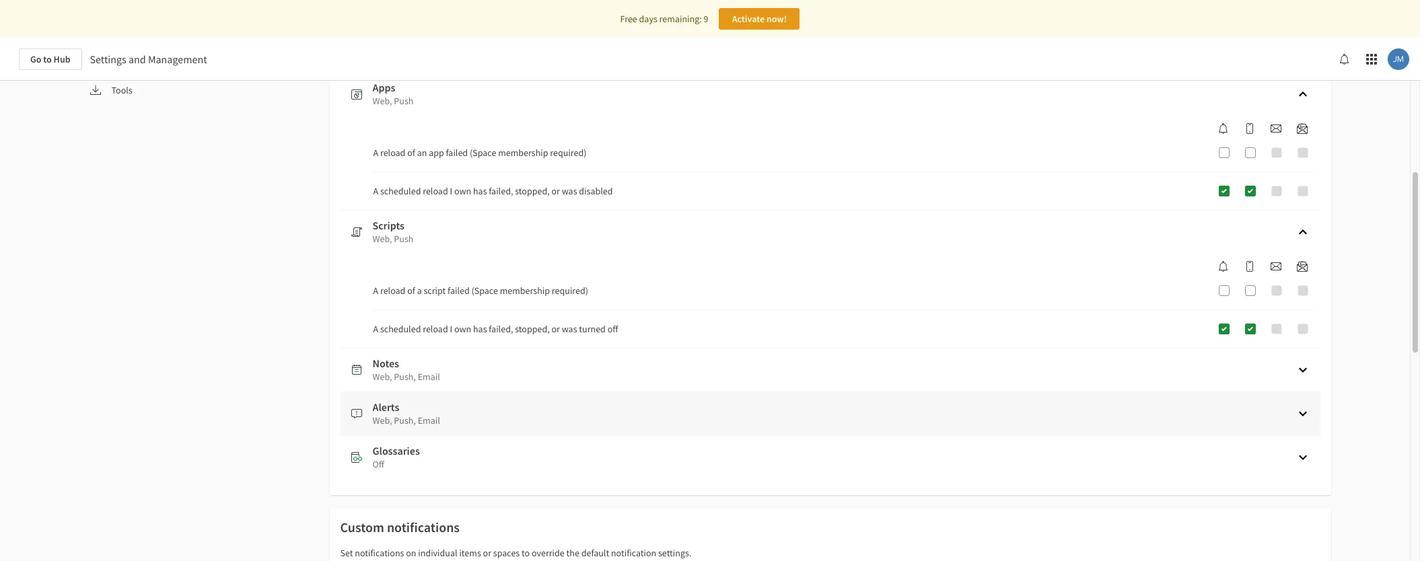 Task type: locate. For each thing, give the bounding box(es) containing it.
notifications
[[387, 519, 460, 536], [355, 547, 404, 559]]

failed,
[[489, 185, 513, 197], [489, 323, 513, 335]]

own down the a reload of an app failed (space membership required)
[[454, 185, 471, 197]]

push
[[394, 95, 414, 107], [394, 233, 414, 245]]

membership up a scheduled reload i own has failed, stopped, or was disabled
[[498, 147, 548, 159]]

notifications bundled in a daily email digest element right notifications sent to your email icon
[[1292, 123, 1313, 134]]

1 vertical spatial email
[[418, 415, 440, 427]]

2 a from the top
[[373, 185, 378, 197]]

1 stopped, from the top
[[515, 185, 550, 197]]

0 vertical spatial required)
[[550, 147, 587, 159]]

1 notifications bundled in a daily email digest element from the top
[[1292, 123, 1313, 134]]

a for a reload of an app failed (space membership required)
[[373, 147, 378, 159]]

stopped, left disabled
[[515, 185, 550, 197]]

override
[[532, 547, 565, 559]]

(space
[[470, 147, 496, 159], [472, 285, 498, 297]]

email up glossaries
[[418, 415, 440, 427]]

1 i from the top
[[450, 185, 452, 197]]

custom notifications
[[340, 519, 460, 536]]

1 vertical spatial scheduled
[[380, 323, 421, 335]]

management
[[148, 53, 207, 66]]

1 vertical spatial i
[[450, 323, 452, 335]]

or left disabled
[[552, 185, 560, 197]]

2 scheduled from the top
[[380, 323, 421, 335]]

0 vertical spatial notifications when using qlik sense in a browser element
[[1213, 123, 1234, 134]]

or left "turned"
[[552, 323, 560, 335]]

apps web, push
[[373, 81, 414, 107]]

membership for apps
[[498, 147, 548, 159]]

1 vertical spatial failed,
[[489, 323, 513, 335]]

2 web, from the top
[[373, 233, 392, 245]]

i
[[450, 185, 452, 197], [450, 323, 452, 335]]

notifications down custom
[[355, 547, 404, 559]]

1 notifications sent to your email element from the top
[[1265, 123, 1287, 134]]

web, for alerts
[[373, 415, 392, 427]]

push, down alerts
[[394, 415, 416, 427]]

a left an
[[373, 147, 378, 159]]

stopped, left "turned"
[[515, 323, 550, 335]]

1 vertical spatial was
[[562, 323, 577, 335]]

1 vertical spatial has
[[473, 323, 487, 335]]

1 web, from the top
[[373, 95, 392, 107]]

0 vertical spatial membership
[[498, 147, 548, 159]]

1 vertical spatial own
[[454, 323, 471, 335]]

push inside apps web, push
[[394, 95, 414, 107]]

1 vertical spatial notifications sent to your email element
[[1265, 261, 1287, 272]]

notifications when using qlik sense in a browser element left notifications sent to your email icon
[[1213, 123, 1234, 134]]

a
[[373, 147, 378, 159], [373, 185, 378, 197], [373, 285, 378, 297], [373, 323, 378, 335]]

web, inside alerts web, push, email
[[373, 415, 392, 427]]

the
[[567, 547, 580, 559]]

set
[[340, 547, 353, 559]]

membership
[[498, 147, 548, 159], [500, 285, 550, 297]]

required) for apps
[[550, 147, 587, 159]]

i down a reload of a script failed (space membership required)
[[450, 323, 452, 335]]

0 vertical spatial to
[[43, 53, 52, 65]]

0 vertical spatial or
[[552, 185, 560, 197]]

a for a reload of a script failed (space membership required)
[[373, 285, 378, 297]]

scheduled for apps
[[380, 185, 421, 197]]

1 push notifications in qlik sense mobile element from the top
[[1239, 123, 1261, 134]]

0 vertical spatial notifications when using qlik sense in a browser image
[[1218, 123, 1229, 134]]

settings.
[[658, 547, 692, 559]]

turned
[[579, 323, 606, 335]]

0 vertical spatial has
[[473, 185, 487, 197]]

1 email from the top
[[418, 371, 440, 383]]

2 notifications when using qlik sense in a browser image from the top
[[1218, 261, 1229, 272]]

0 vertical spatial i
[[450, 185, 452, 197]]

1 vertical spatial to
[[522, 547, 530, 559]]

was left disabled
[[562, 185, 577, 197]]

reload
[[380, 147, 406, 159], [423, 185, 448, 197], [380, 285, 406, 297], [423, 323, 448, 335]]

free days remaining: 9
[[620, 13, 709, 25]]

failed right "app"
[[446, 147, 468, 159]]

0 vertical spatial (space
[[470, 147, 496, 159]]

own
[[454, 185, 471, 197], [454, 323, 471, 335]]

alerts web, push, email
[[373, 401, 440, 427]]

1 has from the top
[[473, 185, 487, 197]]

1 a from the top
[[373, 147, 378, 159]]

2 push from the top
[[394, 233, 414, 245]]

1 vertical spatial stopped,
[[515, 323, 550, 335]]

scheduled up notes
[[380, 323, 421, 335]]

push down apps
[[394, 95, 414, 107]]

1 vertical spatial of
[[407, 285, 415, 297]]

to right the go at the top left of page
[[43, 53, 52, 65]]

or for scripts
[[552, 323, 560, 335]]

push, for alerts
[[394, 415, 416, 427]]

push notifications in qlik sense mobile image left notifications sent to your email image
[[1244, 261, 1255, 272]]

has
[[473, 185, 487, 197], [473, 323, 487, 335]]

notifications when using qlik sense in a browser element
[[1213, 123, 1234, 134], [1213, 261, 1234, 272]]

own for apps
[[454, 185, 471, 197]]

1 vertical spatial (space
[[472, 285, 498, 297]]

notifications when using qlik sense in a browser image for scripts
[[1218, 261, 1229, 272]]

notifications bundled in a daily email digest element for apps
[[1292, 123, 1313, 134]]

scheduled
[[380, 185, 421, 197], [380, 323, 421, 335]]

a up 'scripts'
[[373, 185, 378, 197]]

0 vertical spatial failed
[[446, 147, 468, 159]]

0 vertical spatial push
[[394, 95, 414, 107]]

i for apps
[[450, 185, 452, 197]]

push notifications in qlik sense mobile image
[[1244, 123, 1255, 134], [1244, 261, 1255, 272]]

to right spaces
[[522, 547, 530, 559]]

0 vertical spatial was
[[562, 185, 577, 197]]

2 was from the top
[[562, 323, 577, 335]]

web, down 'scripts'
[[373, 233, 392, 245]]

required) for scripts
[[552, 285, 588, 297]]

failed, down the a reload of an app failed (space membership required)
[[489, 185, 513, 197]]

1 horizontal spatial to
[[522, 547, 530, 559]]

was left "turned"
[[562, 323, 577, 335]]

2 push, from the top
[[394, 415, 416, 427]]

0 vertical spatial notifications sent to your email element
[[1265, 123, 1287, 134]]

own down a reload of a script failed (space membership required)
[[454, 323, 471, 335]]

email up alerts web, push, email
[[418, 371, 440, 383]]

to
[[43, 53, 52, 65], [522, 547, 530, 559]]

0 vertical spatial push notifications in qlik sense mobile element
[[1239, 123, 1261, 134]]

0 vertical spatial of
[[407, 147, 415, 159]]

days
[[639, 13, 658, 25]]

1 vertical spatial or
[[552, 323, 560, 335]]

1 vertical spatial notifications
[[355, 547, 404, 559]]

push notifications in qlik sense mobile element
[[1239, 123, 1261, 134], [1239, 261, 1261, 272]]

failed, down a reload of a script failed (space membership required)
[[489, 323, 513, 335]]

1 vertical spatial push notifications in qlik sense mobile image
[[1244, 261, 1255, 272]]

0 vertical spatial stopped,
[[515, 185, 550, 197]]

failed, for scripts
[[489, 323, 513, 335]]

scripts
[[373, 219, 405, 232]]

has down the a reload of an app failed (space membership required)
[[473, 185, 487, 197]]

a up notes
[[373, 323, 378, 335]]

failed right "script"
[[448, 285, 470, 297]]

web, inside notes web, push, email
[[373, 371, 392, 383]]

a reload of a script failed (space membership required)
[[373, 285, 588, 297]]

or
[[552, 185, 560, 197], [552, 323, 560, 335], [483, 547, 491, 559]]

email for notes
[[418, 371, 440, 383]]

notifications when using qlik sense in a browser image left notifications sent to your email icon
[[1218, 123, 1229, 134]]

0 vertical spatial push notifications in qlik sense mobile image
[[1244, 123, 1255, 134]]

hub
[[54, 53, 70, 65]]

of for scripts
[[407, 285, 415, 297]]

push for apps
[[394, 95, 414, 107]]

1 vertical spatial notifications when using qlik sense in a browser image
[[1218, 261, 1229, 272]]

an
[[417, 147, 427, 159]]

app
[[429, 147, 444, 159]]

notifications sent to your email image
[[1271, 261, 1281, 272]]

required) up "turned"
[[552, 285, 588, 297]]

1 push notifications in qlik sense mobile image from the top
[[1244, 123, 1255, 134]]

web, inside scripts web, push
[[373, 233, 392, 245]]

notifications bundled in a daily email digest element
[[1292, 123, 1313, 134], [1292, 261, 1313, 272]]

0 vertical spatial notifications
[[387, 519, 460, 536]]

0 vertical spatial email
[[418, 371, 440, 383]]

reload left an
[[380, 147, 406, 159]]

push notifications in qlik sense mobile element left notifications sent to your email icon
[[1239, 123, 1261, 134]]

notifications sent to your email element
[[1265, 123, 1287, 134], [1265, 261, 1287, 272]]

notifications when using qlik sense in a browser image left notifications sent to your email image
[[1218, 261, 1229, 272]]

2 notifications bundled in a daily email digest element from the top
[[1292, 261, 1313, 272]]

push inside scripts web, push
[[394, 233, 414, 245]]

a left a in the left bottom of the page
[[373, 285, 378, 297]]

1 was from the top
[[562, 185, 577, 197]]

2 failed, from the top
[[489, 323, 513, 335]]

settings
[[90, 53, 126, 66]]

1 vertical spatial notifications bundled in a daily email digest element
[[1292, 261, 1313, 272]]

4 web, from the top
[[373, 415, 392, 427]]

glossaries off
[[373, 444, 420, 471]]

1 vertical spatial membership
[[500, 285, 550, 297]]

3 a from the top
[[373, 285, 378, 297]]

email inside alerts web, push, email
[[418, 415, 440, 427]]

push, inside notes web, push, email
[[394, 371, 416, 383]]

0 vertical spatial failed,
[[489, 185, 513, 197]]

1 push, from the top
[[394, 371, 416, 383]]

4 a from the top
[[373, 323, 378, 335]]

1 vertical spatial push,
[[394, 415, 416, 427]]

membership up the a scheduled reload i own has failed, stopped, or was turned off
[[500, 285, 550, 297]]

push, down notes
[[394, 371, 416, 383]]

push notifications in qlik sense mobile element left notifications sent to your email image
[[1239, 261, 1261, 272]]

remaining:
[[659, 13, 702, 25]]

2 stopped, from the top
[[515, 323, 550, 335]]

has for apps
[[473, 185, 487, 197]]

1 vertical spatial notifications when using qlik sense in a browser element
[[1213, 261, 1234, 272]]

2 notifications sent to your email element from the top
[[1265, 261, 1287, 272]]

0 vertical spatial push,
[[394, 371, 416, 383]]

notifications sent to your email element left notifications bundled in a daily email digest icon
[[1265, 261, 1287, 272]]

notifications up "on"
[[387, 519, 460, 536]]

2 has from the top
[[473, 323, 487, 335]]

email
[[418, 371, 440, 383], [418, 415, 440, 427]]

default
[[581, 547, 609, 559]]

push notifications in qlik sense mobile image for scripts
[[1244, 261, 1255, 272]]

of
[[407, 147, 415, 159], [407, 285, 415, 297]]

notifications bundled in a daily email digest element right notifications sent to your email image
[[1292, 261, 1313, 272]]

1 push from the top
[[394, 95, 414, 107]]

of left an
[[407, 147, 415, 159]]

settings and management
[[90, 53, 207, 66]]

2 email from the top
[[418, 415, 440, 427]]

3 web, from the top
[[373, 371, 392, 383]]

or for apps
[[552, 185, 560, 197]]

push, inside alerts web, push, email
[[394, 415, 416, 427]]

1 own from the top
[[454, 185, 471, 197]]

web, down alerts
[[373, 415, 392, 427]]

1 vertical spatial failed
[[448, 285, 470, 297]]

2 push notifications in qlik sense mobile image from the top
[[1244, 261, 1255, 272]]

i down the a reload of an app failed (space membership required)
[[450, 185, 452, 197]]

was
[[562, 185, 577, 197], [562, 323, 577, 335]]

push notifications in qlik sense mobile image left notifications sent to your email icon
[[1244, 123, 1255, 134]]

(space up the a scheduled reload i own has failed, stopped, or was turned off
[[472, 285, 498, 297]]

1 of from the top
[[407, 147, 415, 159]]

notifications when using qlik sense in a browser image
[[1218, 123, 1229, 134], [1218, 261, 1229, 272]]

failed
[[446, 147, 468, 159], [448, 285, 470, 297]]

script
[[424, 285, 446, 297]]

1 vertical spatial push notifications in qlik sense mobile element
[[1239, 261, 1261, 272]]

and
[[129, 53, 146, 66]]

web, for notes
[[373, 371, 392, 383]]

of left a in the left bottom of the page
[[407, 285, 415, 297]]

notifications when using qlik sense in a browser element left notifications sent to your email image
[[1213, 261, 1234, 272]]

0 vertical spatial notifications bundled in a daily email digest element
[[1292, 123, 1313, 134]]

scheduled up 'scripts'
[[380, 185, 421, 197]]

1 failed, from the top
[[489, 185, 513, 197]]

has for scripts
[[473, 323, 487, 335]]

custom
[[340, 519, 384, 536]]

2 i from the top
[[450, 323, 452, 335]]

2 own from the top
[[454, 323, 471, 335]]

a for a scheduled reload i own has failed, stopped, or was turned off
[[373, 323, 378, 335]]

0 horizontal spatial to
[[43, 53, 52, 65]]

2 notifications when using qlik sense in a browser element from the top
[[1213, 261, 1234, 272]]

custom notifications main content
[[0, 0, 1420, 561]]

a scheduled reload i own has failed, stopped, or was turned off
[[373, 323, 618, 335]]

required)
[[550, 147, 587, 159], [552, 285, 588, 297]]

on
[[406, 547, 416, 559]]

(space up a scheduled reload i own has failed, stopped, or was disabled
[[470, 147, 496, 159]]

2 of from the top
[[407, 285, 415, 297]]

web, down apps
[[373, 95, 392, 107]]

push down 'scripts'
[[394, 233, 414, 245]]

a reload of an app failed (space membership required)
[[373, 147, 587, 159]]

1 scheduled from the top
[[380, 185, 421, 197]]

1 notifications when using qlik sense in a browser image from the top
[[1218, 123, 1229, 134]]

now!
[[767, 13, 787, 25]]

1 vertical spatial required)
[[552, 285, 588, 297]]

web, down notes
[[373, 371, 392, 383]]

tools link
[[79, 77, 319, 104]]

email inside notes web, push, email
[[418, 371, 440, 383]]

push,
[[394, 371, 416, 383], [394, 415, 416, 427]]

(space for apps
[[470, 147, 496, 159]]

go to hub
[[30, 53, 70, 65]]

or right items at the bottom
[[483, 547, 491, 559]]

individual
[[418, 547, 457, 559]]

has down a reload of a script failed (space membership required)
[[473, 323, 487, 335]]

0 vertical spatial scheduled
[[380, 185, 421, 197]]

a for a scheduled reload i own has failed, stopped, or was disabled
[[373, 185, 378, 197]]

2 push notifications in qlik sense mobile element from the top
[[1239, 261, 1261, 272]]

0 vertical spatial own
[[454, 185, 471, 197]]

notifications sent to your email element for scripts
[[1265, 261, 1287, 272]]

web, for apps
[[373, 95, 392, 107]]

stopped,
[[515, 185, 550, 197], [515, 323, 550, 335]]

1 vertical spatial push
[[394, 233, 414, 245]]

web,
[[373, 95, 392, 107], [373, 233, 392, 245], [373, 371, 392, 383], [373, 415, 392, 427]]

required) up disabled
[[550, 147, 587, 159]]

notifications sent to your email element left notifications bundled in a daily email digest image
[[1265, 123, 1287, 134]]

web, inside apps web, push
[[373, 95, 392, 107]]

1 notifications when using qlik sense in a browser element from the top
[[1213, 123, 1234, 134]]



Task type: describe. For each thing, give the bounding box(es) containing it.
notifications sent to your email element for apps
[[1265, 123, 1287, 134]]

disabled
[[579, 185, 613, 197]]

was for apps
[[562, 185, 577, 197]]

glossaries
[[373, 444, 420, 458]]

(space for scripts
[[472, 285, 498, 297]]

membership for scripts
[[500, 285, 550, 297]]

push for scripts
[[394, 233, 414, 245]]

notifications for set
[[355, 547, 404, 559]]

jeremy miller image
[[1388, 48, 1410, 70]]

notification
[[611, 547, 657, 559]]

notes
[[373, 357, 399, 370]]

was for scripts
[[562, 323, 577, 335]]

notifications when using qlik sense in a browser image for apps
[[1218, 123, 1229, 134]]

push notifications in qlik sense mobile element for scripts
[[1239, 261, 1261, 272]]

reload down "app"
[[423, 185, 448, 197]]

activate
[[732, 13, 765, 25]]

scheduled for scripts
[[380, 323, 421, 335]]

failed, for apps
[[489, 185, 513, 197]]

notifications when using qlik sense in a browser element for apps
[[1213, 123, 1234, 134]]

push notifications in qlik sense mobile element for apps
[[1239, 123, 1261, 134]]

stopped, for apps
[[515, 185, 550, 197]]

failed for scripts
[[448, 285, 470, 297]]

reload down "script"
[[423, 323, 448, 335]]

set notifications on individual items or spaces to override the default notification settings.
[[340, 547, 692, 559]]

failed for apps
[[446, 147, 468, 159]]

notifications bundled in a daily email digest image
[[1297, 123, 1308, 134]]

activate now!
[[732, 13, 787, 25]]

notifications bundled in a daily email digest image
[[1297, 261, 1308, 272]]

activate now! link
[[719, 8, 800, 30]]

go
[[30, 53, 41, 65]]

notifications for custom
[[387, 519, 460, 536]]

own for scripts
[[454, 323, 471, 335]]

notes web, push, email
[[373, 357, 440, 383]]

free
[[620, 13, 637, 25]]

items
[[459, 547, 481, 559]]

tools
[[111, 84, 132, 96]]

to inside main content
[[522, 547, 530, 559]]

notifications sent to your email image
[[1271, 123, 1281, 134]]

a scheduled reload i own has failed, stopped, or was disabled
[[373, 185, 613, 197]]

scripts web, push
[[373, 219, 414, 245]]

push, for notes
[[394, 371, 416, 383]]

alerts
[[373, 401, 399, 414]]

web, for scripts
[[373, 233, 392, 245]]

2 vertical spatial or
[[483, 547, 491, 559]]

spaces
[[493, 547, 520, 559]]

of for apps
[[407, 147, 415, 159]]

notifications when using qlik sense in a browser element for scripts
[[1213, 261, 1234, 272]]

off
[[373, 458, 384, 471]]

stopped, for scripts
[[515, 323, 550, 335]]

apps
[[373, 81, 395, 94]]

off
[[608, 323, 618, 335]]

9
[[704, 13, 709, 25]]

notifications bundled in a daily email digest element for scripts
[[1292, 261, 1313, 272]]

reload left a in the left bottom of the page
[[380, 285, 406, 297]]

i for scripts
[[450, 323, 452, 335]]

email for alerts
[[418, 415, 440, 427]]

go to hub link
[[19, 48, 82, 70]]

push notifications in qlik sense mobile image for apps
[[1244, 123, 1255, 134]]

a
[[417, 285, 422, 297]]



Task type: vqa. For each thing, say whether or not it's contained in the screenshot.
Notifications When Using Qlik Sense In A Browser Element
yes



